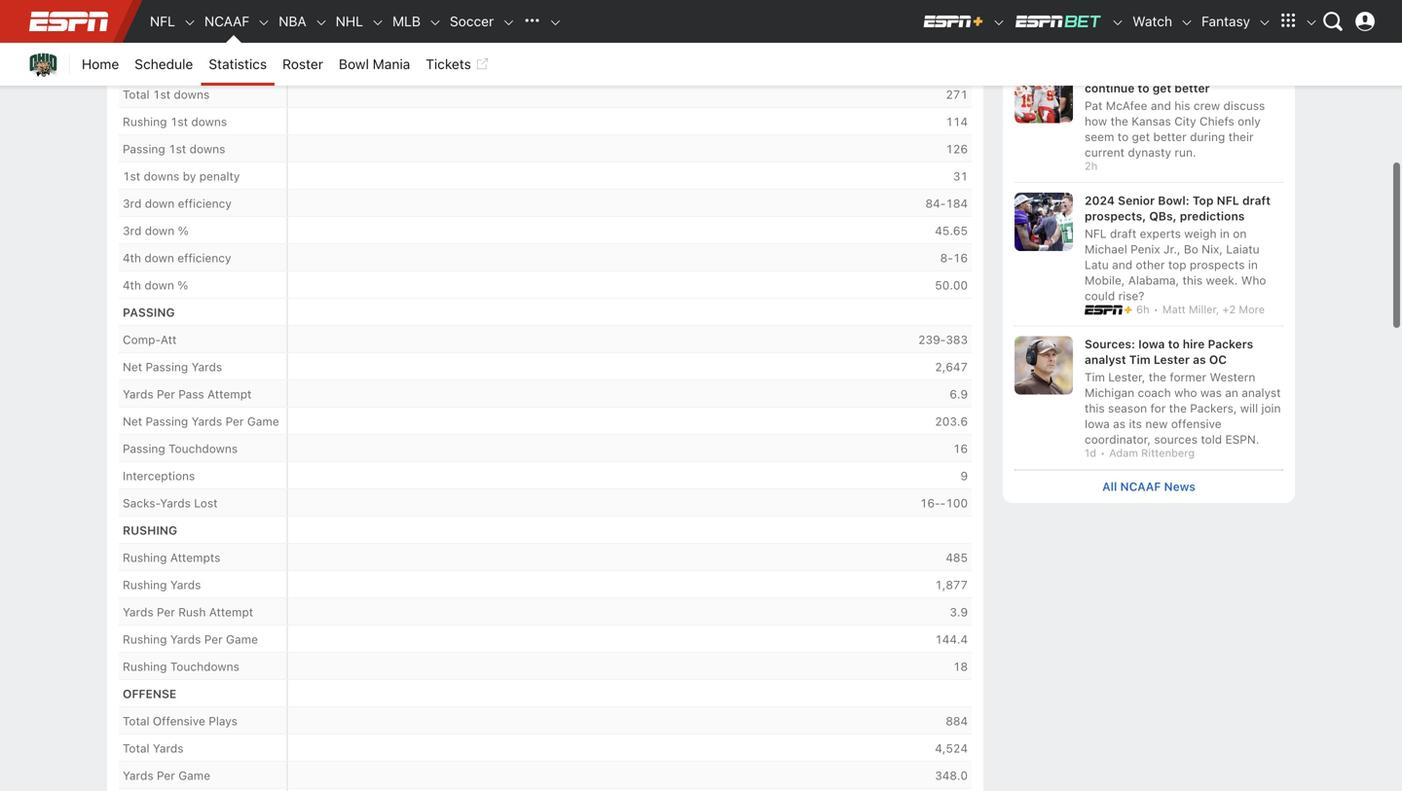 Task type: vqa. For each thing, say whether or not it's contained in the screenshot.
injuries link at the left of page
no



Task type: describe. For each thing, give the bounding box(es) containing it.
lester,
[[1108, 371, 1145, 384]]

1 vertical spatial to
[[1118, 130, 1129, 144]]

1st for passing
[[169, 142, 186, 156]]

total for total touchdowns
[[123, 33, 149, 47]]

attempt for yards per rush attempt
[[209, 606, 253, 619]]

1 vertical spatial iowa
[[1085, 417, 1110, 431]]

down for 4th down efficiency
[[144, 251, 174, 265]]

bowl
[[339, 56, 369, 72]]

ncaaf inside 'link'
[[1120, 480, 1161, 493]]

michigan
[[1085, 386, 1134, 400]]

0 vertical spatial better
[[1175, 81, 1210, 95]]

per down yards per pass attempt
[[225, 415, 244, 429]]

rise?
[[1118, 289, 1144, 303]]

and inside the "mcafee explains how the chiefs continue to get better pat mcafee and his crew discuss how the kansas city chiefs only seem to get better during their current dynasty run. 2h"
[[1151, 99, 1171, 112]]

statistics link
[[201, 43, 275, 86]]

coach
[[1138, 386, 1171, 400]]

yards down "rushing yards"
[[123, 606, 153, 619]]

nfl inside global navigation element
[[150, 13, 175, 29]]

rushing for rushing
[[123, 524, 177, 538]]

mlb
[[392, 13, 421, 29]]

0 vertical spatial game
[[247, 415, 279, 429]]

could
[[1085, 289, 1115, 303]]

239-
[[918, 333, 946, 347]]

0 vertical spatial in
[[1220, 227, 1230, 241]]

the down who
[[1169, 402, 1187, 415]]

1st down passing 1st downs
[[123, 170, 140, 183]]

adam rittenberg
[[1109, 447, 1195, 460]]

passing for passing
[[123, 306, 175, 320]]

yards per game
[[123, 769, 210, 783]]

0 vertical spatial chiefs
[[1230, 66, 1267, 79]]

nfl image
[[183, 16, 197, 29]]

net passing yards per game
[[123, 415, 279, 429]]

4th for 4th down %
[[123, 279, 141, 292]]

attempts
[[170, 551, 220, 565]]

nfl link
[[142, 0, 183, 43]]

who
[[1241, 274, 1266, 287]]

mobile,
[[1085, 274, 1125, 287]]

16--100
[[920, 497, 968, 510]]

downs
[[149, 61, 194, 74]]

pat
[[1085, 99, 1103, 112]]

6.9
[[950, 388, 968, 401]]

this inside sources: iowa to hire packers analyst tim lester as oc tim lester, the former western michigan coach who was an analyst this season for the packers, will join iowa as its new offensive coordinator, sources told espn.
[[1085, 402, 1105, 415]]

1 vertical spatial how
[[1085, 114, 1107, 128]]

home link
[[74, 43, 127, 86]]

sacks-yards lost
[[123, 497, 218, 510]]

ncaaf for ncaaf
[[204, 13, 249, 29]]

1st for total
[[153, 88, 170, 101]]

for
[[1150, 402, 1166, 415]]

rushing attempts
[[123, 551, 220, 565]]

profile management image
[[1355, 12, 1375, 31]]

nfl draft experts weigh in on michael penix jr., bo nix, laiatu latu and other top prospects in mobile, alabama, this week. who could rise? element
[[1085, 224, 1283, 304]]

told
[[1201, 433, 1222, 447]]

1st for rushing
[[170, 115, 188, 129]]

laiatu
[[1226, 242, 1260, 256]]

2 vertical spatial game
[[178, 769, 210, 783]]

1 horizontal spatial draft
[[1242, 194, 1271, 207]]

per for game
[[157, 769, 175, 783]]

16 9
[[953, 442, 968, 483]]

attempt for yards per pass attempt
[[207, 388, 252, 401]]

week.
[[1206, 274, 1238, 287]]

net for net passing yards
[[123, 360, 142, 374]]

mlb image
[[428, 16, 442, 29]]

total for total yards
[[123, 742, 149, 756]]

383
[[946, 333, 968, 347]]

0 horizontal spatial tim
[[1085, 371, 1105, 384]]

0 vertical spatial tim
[[1129, 353, 1150, 367]]

mlb link
[[385, 0, 428, 43]]

9
[[960, 469, 968, 483]]

comp-
[[123, 333, 161, 347]]

espn+ image
[[922, 14, 985, 29]]

passing for passing 1st downs
[[123, 142, 165, 156]]

passing up passing touchdowns
[[146, 415, 188, 429]]

total 1st downs
[[123, 88, 210, 101]]

rushing for rushing yards
[[123, 579, 167, 592]]

rushing yards per game
[[123, 633, 258, 647]]

271
[[946, 88, 968, 101]]

mcafee explains how the chiefs continue to get better pat mcafee and his crew discuss how the kansas city chiefs only seem to get better during their current dynasty run. 2h
[[1085, 66, 1267, 172]]

on
[[1233, 227, 1247, 241]]

passing for passing touchdowns
[[123, 442, 165, 456]]

485
[[946, 551, 968, 565]]

jr.,
[[1164, 242, 1180, 256]]

passing touchdowns
[[123, 442, 238, 456]]

weigh
[[1184, 227, 1217, 241]]

discuss
[[1223, 99, 1265, 112]]

nba
[[279, 13, 306, 29]]

total points
[[123, 6, 187, 20]]

per for pass
[[157, 388, 175, 401]]

yards down yards per rush attempt
[[170, 633, 201, 647]]

who
[[1174, 386, 1197, 400]]

more
[[1239, 303, 1265, 316]]

0 horizontal spatial draft
[[1110, 227, 1136, 241]]

touchdowns for total touchdowns
[[153, 33, 222, 47]]

50.00
[[935, 279, 968, 292]]

114
[[946, 115, 968, 129]]

rushing 1st downs
[[123, 115, 227, 129]]

lester
[[1154, 353, 1190, 367]]

1 horizontal spatial to
[[1138, 81, 1149, 95]]

soccer image
[[502, 16, 515, 29]]

1 vertical spatial better
[[1153, 130, 1187, 144]]

rush
[[178, 606, 206, 619]]

348.0
[[935, 769, 968, 783]]

and inside 2024 senior bowl: top nfl draft prospects, qbs, predictions nfl draft experts weigh in on michael penix jr., bo nix, laiatu latu and other top prospects in mobile, alabama, this week. who could rise?
[[1112, 258, 1133, 272]]

bowl:
[[1158, 194, 1189, 207]]

alabama,
[[1128, 274, 1179, 287]]

1 vertical spatial get
[[1132, 130, 1150, 144]]

packers,
[[1190, 402, 1237, 415]]

more sports image
[[548, 16, 562, 29]]

ncaaf news
[[1018, 21, 1104, 38]]

1 vertical spatial mcafee
[[1106, 99, 1147, 112]]

rushing for rushing touchdowns
[[123, 660, 167, 674]]

3rd for 3rd down %
[[123, 224, 141, 238]]

crew
[[1194, 99, 1220, 112]]

rittenberg
[[1141, 447, 1195, 460]]

espn.
[[1225, 433, 1259, 447]]

yards down the net passing yards
[[123, 388, 153, 401]]

roster link
[[275, 43, 331, 86]]

new
[[1145, 417, 1168, 431]]

yards left lost
[[160, 497, 191, 510]]

yards per rush attempt
[[123, 606, 253, 619]]

884
[[946, 715, 968, 728]]

news inside all ncaaf news 'link'
[[1164, 480, 1196, 493]]

nix,
[[1202, 242, 1223, 256]]

1 vertical spatial in
[[1248, 258, 1258, 272]]

fantasy link
[[1194, 0, 1258, 43]]

run.
[[1175, 145, 1196, 159]]

0 vertical spatial iowa
[[1138, 338, 1165, 351]]

per down rush
[[204, 633, 223, 647]]

sources: iowa to hire packers analyst tim lester as oc element
[[1085, 337, 1283, 368]]

1 horizontal spatial espn bet image
[[1111, 16, 1125, 29]]

current
[[1085, 145, 1125, 159]]

watch image
[[1180, 16, 1194, 29]]

3.9
[[950, 606, 968, 619]]

western
[[1210, 371, 1255, 384]]

former
[[1170, 371, 1206, 384]]

% for 3rd down %
[[178, 224, 189, 238]]

passing 1st downs
[[123, 142, 225, 156]]

hire
[[1183, 338, 1205, 351]]

other
[[1136, 258, 1165, 272]]

0 horizontal spatial espn bet image
[[1014, 14, 1103, 29]]

was
[[1200, 386, 1222, 400]]

pat mcafee and his crew discuss how the kansas city chiefs only seem to get better during their current dynasty run. element
[[1085, 96, 1283, 160]]

nhl image
[[371, 16, 385, 29]]

statistics
[[209, 56, 267, 72]]

prospects
[[1190, 258, 1245, 272]]

oc
[[1209, 353, 1227, 367]]

its
[[1129, 417, 1142, 431]]

soccer link
[[442, 0, 502, 43]]

2h
[[1085, 160, 1098, 172]]



Task type: locate. For each thing, give the bounding box(es) containing it.
passing down rushing 1st downs at the top left
[[123, 142, 165, 156]]

espn bet image left watch
[[1111, 16, 1125, 29]]

touchdowns for rushing touchdowns
[[170, 660, 239, 674]]

0 vertical spatial news
[[1069, 21, 1104, 38]]

1 vertical spatial nfl
[[1217, 194, 1239, 207]]

down down 4th down efficiency
[[144, 279, 174, 292]]

1 efficiency from the top
[[178, 197, 232, 210]]

2 horizontal spatial nfl
[[1217, 194, 1239, 207]]

penalty
[[199, 170, 240, 183]]

2 3rd from the top
[[123, 224, 141, 238]]

per for rush
[[157, 606, 175, 619]]

total
[[123, 6, 149, 20], [123, 33, 149, 47], [123, 88, 149, 101], [123, 715, 149, 728], [123, 742, 149, 756]]

get up dynasty
[[1132, 130, 1150, 144]]

passing
[[123, 142, 165, 156], [123, 306, 175, 320], [146, 360, 188, 374], [146, 415, 188, 429], [123, 442, 165, 456]]

downs up rushing 1st downs at the top left
[[174, 88, 210, 101]]

downs for total 1st downs
[[174, 88, 210, 101]]

1 horizontal spatial get
[[1153, 81, 1171, 95]]

in up who
[[1248, 258, 1258, 272]]

espn bet image
[[1014, 14, 1103, 29], [1111, 16, 1125, 29]]

rushing up offense
[[123, 660, 167, 674]]

touchdowns down the rushing yards per game
[[170, 660, 239, 674]]

more espn image
[[1274, 7, 1303, 36]]

0 vertical spatial touchdowns
[[153, 33, 222, 47]]

passing down att
[[146, 360, 188, 374]]

down down 3rd down %
[[144, 251, 174, 265]]

yards down total yards
[[123, 769, 153, 783]]

explains
[[1131, 66, 1178, 79]]

0 horizontal spatial to
[[1118, 130, 1129, 144]]

% for 4th down %
[[177, 279, 188, 292]]

dynasty
[[1128, 145, 1171, 159]]

draft
[[1242, 194, 1271, 207], [1110, 227, 1136, 241]]

all ncaaf news
[[1102, 480, 1196, 493]]

touchdowns down net passing yards per game
[[169, 442, 238, 456]]

0 vertical spatial net
[[123, 360, 142, 374]]

0 horizontal spatial iowa
[[1085, 417, 1110, 431]]

1 total from the top
[[123, 6, 149, 20]]

3 down from the top
[[144, 251, 174, 265]]

down for 3rd down efficiency
[[145, 197, 175, 210]]

rushing down sacks-
[[123, 524, 177, 538]]

1 rushing from the top
[[123, 115, 167, 129]]

ncaaf right nfl image
[[204, 13, 249, 29]]

att
[[161, 333, 177, 347]]

2 vertical spatial nfl
[[1085, 227, 1107, 241]]

2024 senior bowl: top nfl draft prospects, qbs, predictions nfl draft experts weigh in on michael penix jr., bo nix, laiatu latu and other top prospects in mobile, alabama, this week. who could rise?
[[1085, 194, 1271, 303]]

how
[[1181, 66, 1205, 79], [1085, 114, 1107, 128]]

to up lester
[[1168, 338, 1180, 351]]

1 vertical spatial news
[[1164, 480, 1196, 493]]

0 vertical spatial analyst
[[1085, 353, 1126, 367]]

rushing touchdowns
[[123, 660, 239, 674]]

total for total 1st downs
[[123, 88, 149, 101]]

get down 'explains'
[[1153, 81, 1171, 95]]

analyst down sources:
[[1085, 353, 1126, 367]]

1st
[[123, 61, 146, 74], [153, 88, 170, 101], [170, 115, 188, 129], [169, 142, 186, 156], [123, 170, 140, 183]]

2 total from the top
[[123, 33, 149, 47]]

% down 4th down efficiency
[[177, 279, 188, 292]]

ncaaf right 'espn plus' image
[[1018, 21, 1065, 38]]

4 rushing from the top
[[123, 579, 167, 592]]

better
[[1175, 81, 1210, 95], [1153, 130, 1187, 144]]

0 vertical spatial to
[[1138, 81, 1149, 95]]

0 horizontal spatial in
[[1220, 227, 1230, 241]]

1 vertical spatial touchdowns
[[169, 442, 238, 456]]

100
[[946, 497, 968, 510]]

down up 4th down efficiency
[[145, 224, 175, 238]]

game down yards per pass attempt
[[247, 415, 279, 429]]

chiefs up the discuss
[[1230, 66, 1267, 79]]

2 efficiency from the top
[[177, 251, 231, 265]]

sources:
[[1085, 338, 1135, 351]]

0 horizontal spatial how
[[1085, 114, 1107, 128]]

net up passing touchdowns
[[123, 415, 142, 429]]

nhl
[[336, 13, 363, 29]]

5 rushing from the top
[[123, 633, 167, 647]]

2 16 from the top
[[953, 442, 968, 456]]

offensive
[[1171, 417, 1222, 431]]

1 horizontal spatial iowa
[[1138, 338, 1165, 351]]

rushing up rushing touchdowns
[[123, 633, 167, 647]]

per down total yards
[[157, 769, 175, 783]]

sources: iowa to hire packers analyst tim lester as oc image
[[1015, 337, 1073, 395]]

tim up michigan
[[1085, 371, 1105, 384]]

1d
[[1085, 447, 1096, 460]]

tim lester, the former western michigan coach who was an analyst this season for the packers, will join iowa as its new offensive coordinator, sources told espn. element
[[1085, 368, 1283, 448]]

list
[[1015, 65, 1283, 460]]

roster
[[282, 56, 323, 72]]

6 rushing from the top
[[123, 660, 167, 674]]

1st down 1st downs
[[153, 88, 170, 101]]

as down hire
[[1193, 353, 1206, 367]]

ncaaf for ncaaf news
[[1018, 21, 1065, 38]]

0 vertical spatial 4th
[[123, 251, 141, 265]]

0 horizontal spatial as
[[1113, 417, 1126, 431]]

1 horizontal spatial in
[[1248, 258, 1258, 272]]

bo
[[1184, 242, 1198, 256]]

draft down prospects,
[[1110, 227, 1136, 241]]

as up coordinator,
[[1113, 417, 1126, 431]]

0 vertical spatial %
[[178, 224, 189, 238]]

how down pat
[[1085, 114, 1107, 128]]

to down 'explains'
[[1138, 81, 1149, 95]]

nfl
[[150, 13, 175, 29], [1217, 194, 1239, 207], [1085, 227, 1107, 241]]

points
[[153, 6, 187, 20]]

ncaaf
[[204, 13, 249, 29], [1018, 21, 1065, 38], [1120, 480, 1161, 493]]

1 horizontal spatial this
[[1182, 274, 1203, 287]]

0 horizontal spatial this
[[1085, 402, 1105, 415]]

1 down from the top
[[145, 197, 175, 210]]

2 horizontal spatial ncaaf
[[1120, 480, 1161, 493]]

pass
[[178, 388, 204, 401]]

1 horizontal spatial ncaaf
[[1018, 21, 1065, 38]]

downs for rushing 1st downs
[[191, 115, 227, 129]]

2024 senior bowl: top nfl draft prospects, qbs, predictions element
[[1085, 193, 1283, 224]]

matt
[[1162, 303, 1186, 316]]

yards
[[191, 360, 222, 374], [123, 388, 153, 401], [191, 415, 222, 429], [160, 497, 191, 510], [170, 579, 201, 592], [123, 606, 153, 619], [170, 633, 201, 647], [153, 742, 184, 756], [123, 769, 153, 783]]

news up the continue
[[1069, 21, 1104, 38]]

per left pass
[[157, 388, 175, 401]]

4th up 4th down %
[[123, 251, 141, 265]]

net down comp-
[[123, 360, 142, 374]]

offense
[[123, 688, 176, 701]]

nfl up predictions
[[1217, 194, 1239, 207]]

4th down 4th down efficiency
[[123, 279, 141, 292]]

nba link
[[271, 0, 314, 43]]

prospects,
[[1085, 209, 1146, 223]]

2 vertical spatial to
[[1168, 338, 1180, 351]]

mcafee explains how the chiefs continue to get better element
[[1085, 65, 1283, 96]]

passing up 'comp-att'
[[123, 306, 175, 320]]

efficiency down penalty
[[178, 197, 232, 210]]

0 horizontal spatial news
[[1069, 21, 1104, 38]]

down up 3rd down %
[[145, 197, 175, 210]]

better up his
[[1175, 81, 1210, 95]]

1 horizontal spatial nfl
[[1085, 227, 1107, 241]]

rushing for rushing yards per game
[[123, 633, 167, 647]]

+2
[[1222, 303, 1236, 316]]

iowa up lester
[[1138, 338, 1165, 351]]

this down top
[[1182, 274, 1203, 287]]

yards up yards per game
[[153, 742, 184, 756]]

this inside 2024 senior bowl: top nfl draft prospects, qbs, predictions nfl draft experts weigh in on michael penix jr., bo nix, laiatu latu and other top prospects in mobile, alabama, this week. who could rise?
[[1182, 274, 1203, 287]]

better down city
[[1153, 130, 1187, 144]]

game down yards per rush attempt
[[226, 633, 258, 647]]

passing up the interceptions
[[123, 442, 165, 456]]

chiefs
[[1230, 66, 1267, 79], [1200, 114, 1234, 128]]

senior
[[1118, 194, 1155, 207]]

1st down rushing 1st downs at the top left
[[169, 142, 186, 156]]

1 horizontal spatial analyst
[[1242, 386, 1281, 400]]

city
[[1174, 114, 1196, 128]]

0 vertical spatial nfl
[[150, 13, 175, 29]]

0 horizontal spatial ncaaf
[[204, 13, 249, 29]]

down for 3rd down %
[[145, 224, 175, 238]]

total down 1st downs
[[123, 88, 149, 101]]

downs up passing 1st downs
[[191, 115, 227, 129]]

schedule
[[135, 56, 193, 72]]

1 vertical spatial 3rd
[[123, 224, 141, 238]]

and up kansas
[[1151, 99, 1171, 112]]

1 vertical spatial analyst
[[1242, 386, 1281, 400]]

0 vertical spatial 3rd
[[123, 197, 141, 210]]

2 % from the top
[[177, 279, 188, 292]]

0 vertical spatial mcafee
[[1085, 66, 1128, 79]]

list containing mcafee explains how the chiefs continue to get better
[[1015, 65, 1283, 460]]

0 vertical spatial as
[[1193, 353, 1206, 367]]

4th down %
[[123, 279, 188, 292]]

2 vertical spatial touchdowns
[[170, 660, 239, 674]]

rushing for rushing 1st downs
[[123, 115, 167, 129]]

1st up passing 1st downs
[[170, 115, 188, 129]]

global navigation element
[[19, 0, 1383, 43]]

ncaaf inside 'link'
[[204, 13, 249, 29]]

mcafee explains how the chiefs continue to get better image
[[1015, 65, 1073, 123]]

more espn image
[[1305, 16, 1318, 29]]

2024 senior bowl: top nfl draft prospects, qbs, predictions image
[[1015, 193, 1073, 251]]

239-383
[[918, 333, 968, 347]]

to
[[1138, 81, 1149, 95], [1118, 130, 1129, 144], [1168, 338, 1180, 351]]

1 % from the top
[[178, 224, 189, 238]]

the up the coach
[[1149, 371, 1166, 384]]

draft up on
[[1242, 194, 1271, 207]]

efficiency for 4th down efficiency
[[177, 251, 231, 265]]

%
[[178, 224, 189, 238], [177, 279, 188, 292]]

plays
[[209, 715, 237, 728]]

4th for 4th down efficiency
[[123, 251, 141, 265]]

external link image
[[475, 53, 489, 76]]

1 vertical spatial this
[[1085, 402, 1105, 415]]

efficiency for 3rd down efficiency
[[178, 197, 232, 210]]

2 rushing from the top
[[123, 524, 177, 538]]

1 vertical spatial chiefs
[[1200, 114, 1234, 128]]

total for total offensive plays
[[123, 715, 149, 728]]

0 vertical spatial attempt
[[207, 388, 252, 401]]

espn bet image right 'espn plus' image
[[1014, 14, 1103, 29]]

3 total from the top
[[123, 88, 149, 101]]

watch
[[1133, 13, 1172, 29]]

total yards
[[123, 742, 184, 756]]

net for net passing yards per game
[[123, 415, 142, 429]]

yards up pass
[[191, 360, 222, 374]]

espn more sports home page image
[[517, 7, 546, 36]]

1 vertical spatial and
[[1112, 258, 1133, 272]]

6h
[[1136, 303, 1149, 316]]

game down total yards
[[178, 769, 210, 783]]

1 horizontal spatial how
[[1181, 66, 1205, 79]]

4 down from the top
[[144, 279, 174, 292]]

1 net from the top
[[123, 360, 142, 374]]

news
[[1069, 21, 1104, 38], [1164, 480, 1196, 493]]

1 16 from the top
[[953, 251, 968, 265]]

mania
[[373, 56, 410, 72]]

3rd down %
[[123, 224, 189, 238]]

84-184
[[925, 197, 968, 210]]

1 horizontal spatial as
[[1193, 353, 1206, 367]]

rushing down total 1st downs
[[123, 115, 167, 129]]

to right seem
[[1118, 130, 1129, 144]]

adam
[[1109, 447, 1138, 460]]

1 vertical spatial as
[[1113, 417, 1126, 431]]

watch link
[[1125, 0, 1180, 43]]

packers
[[1208, 338, 1253, 351]]

% down 3rd down efficiency
[[178, 224, 189, 238]]

0 vertical spatial this
[[1182, 274, 1203, 287]]

0 horizontal spatial get
[[1132, 130, 1150, 144]]

lost
[[194, 497, 218, 510]]

this
[[1182, 274, 1203, 287], [1085, 402, 1105, 415]]

16-
[[920, 497, 940, 510]]

and down michael
[[1112, 258, 1133, 272]]

16 up 9
[[953, 442, 968, 456]]

chiefs up during
[[1200, 114, 1234, 128]]

1 vertical spatial tim
[[1085, 371, 1105, 384]]

mcafee down the continue
[[1106, 99, 1147, 112]]

will
[[1240, 402, 1258, 415]]

yards up yards per rush attempt
[[170, 579, 201, 592]]

to inside sources: iowa to hire packers analyst tim lester as oc tim lester, the former western michigan coach who was an analyst this season for the packers, will join iowa as its new offensive coordinator, sources told espn.
[[1168, 338, 1180, 351]]

fantasy image
[[1258, 16, 1272, 29]]

michael
[[1085, 242, 1127, 256]]

yards down pass
[[191, 415, 222, 429]]

coordinator,
[[1085, 433, 1151, 447]]

downs up penalty
[[189, 142, 225, 156]]

0 horizontal spatial and
[[1112, 258, 1133, 272]]

ncaaf link
[[197, 0, 257, 43]]

0 vertical spatial 16
[[953, 251, 968, 265]]

1 vertical spatial attempt
[[209, 606, 253, 619]]

how up his
[[1181, 66, 1205, 79]]

1 horizontal spatial and
[[1151, 99, 1171, 112]]

iowa up coordinator,
[[1085, 417, 1110, 431]]

tim up lester,
[[1129, 353, 1150, 367]]

3rd for 3rd down efficiency
[[123, 197, 141, 210]]

ncaaf right all
[[1120, 480, 1161, 493]]

1 3rd from the top
[[123, 197, 141, 210]]

total touchdowns
[[123, 33, 222, 47]]

down for 4th down %
[[144, 279, 174, 292]]

0 horizontal spatial analyst
[[1085, 353, 1126, 367]]

the up seem
[[1111, 114, 1128, 128]]

1 vertical spatial efficiency
[[177, 251, 231, 265]]

as
[[1193, 353, 1206, 367], [1113, 417, 1126, 431]]

3rd up 3rd down %
[[123, 197, 141, 210]]

in left on
[[1220, 227, 1230, 241]]

per
[[157, 388, 175, 401], [225, 415, 244, 429], [157, 606, 175, 619], [204, 633, 223, 647], [157, 769, 175, 783]]

2 down from the top
[[145, 224, 175, 238]]

1 vertical spatial 16
[[953, 442, 968, 456]]

total for total points
[[123, 6, 149, 20]]

0 vertical spatial get
[[1153, 81, 1171, 95]]

total up yards per game
[[123, 742, 149, 756]]

1 vertical spatial 4th
[[123, 279, 141, 292]]

rushing yards
[[123, 579, 201, 592]]

1 vertical spatial draft
[[1110, 227, 1136, 241]]

rushing up "rushing yards"
[[123, 551, 167, 565]]

bowl mania
[[339, 56, 410, 72]]

2 4th from the top
[[123, 279, 141, 292]]

1 4th from the top
[[123, 251, 141, 265]]

3 rushing from the top
[[123, 551, 167, 565]]

their
[[1228, 130, 1254, 144]]

0 horizontal spatial nfl
[[150, 13, 175, 29]]

news down rittenberg
[[1164, 480, 1196, 493]]

downs left by
[[144, 170, 179, 183]]

ncaaf image
[[257, 16, 271, 29]]

1 horizontal spatial news
[[1164, 480, 1196, 493]]

1 vertical spatial net
[[123, 415, 142, 429]]

2,647
[[935, 360, 968, 374]]

0 vertical spatial efficiency
[[178, 197, 232, 210]]

5 total from the top
[[123, 742, 149, 756]]

continue
[[1085, 81, 1135, 95]]

0 vertical spatial how
[[1181, 66, 1205, 79]]

yards per pass attempt
[[123, 388, 252, 401]]

touchdowns for passing touchdowns
[[169, 442, 238, 456]]

1 horizontal spatial tim
[[1129, 353, 1150, 367]]

espn plus image
[[992, 16, 1006, 29]]

0 vertical spatial draft
[[1242, 194, 1271, 207]]

mcafee up the continue
[[1085, 66, 1128, 79]]

total left points
[[123, 6, 149, 20]]

3rd up 4th down efficiency
[[123, 224, 141, 238]]

rushing for rushing attempts
[[123, 551, 167, 565]]

126
[[946, 142, 968, 156]]

tickets link
[[418, 43, 496, 86]]

the up crew
[[1208, 66, 1227, 79]]

total down the total points
[[123, 33, 149, 47]]

rushing down rushing attempts
[[123, 579, 167, 592]]

3rd down efficiency
[[123, 197, 232, 210]]

downs for passing 1st downs
[[189, 142, 225, 156]]

2 net from the top
[[123, 415, 142, 429]]

total down offense
[[123, 715, 149, 728]]

4 total from the top
[[123, 715, 149, 728]]

attempt right rush
[[209, 606, 253, 619]]

0 vertical spatial and
[[1151, 99, 1171, 112]]

1st right home
[[123, 61, 146, 74]]

2 horizontal spatial to
[[1168, 338, 1180, 351]]

analyst up join
[[1242, 386, 1281, 400]]

touchdowns
[[153, 33, 222, 47], [169, 442, 238, 456], [170, 660, 239, 674]]

nfl up michael
[[1085, 227, 1107, 241]]

touchdowns down nfl image
[[153, 33, 222, 47]]

matt miller, +2 more
[[1162, 303, 1265, 316]]

fantasy
[[1202, 13, 1250, 29]]

1 vertical spatial %
[[177, 279, 188, 292]]

top
[[1168, 258, 1186, 272]]

nba image
[[314, 16, 328, 29]]

nfl up total touchdowns
[[150, 13, 175, 29]]

an
[[1225, 386, 1238, 400]]

qbs,
[[1149, 209, 1177, 223]]

bowl mania link
[[331, 43, 418, 86]]

1 vertical spatial game
[[226, 633, 258, 647]]



